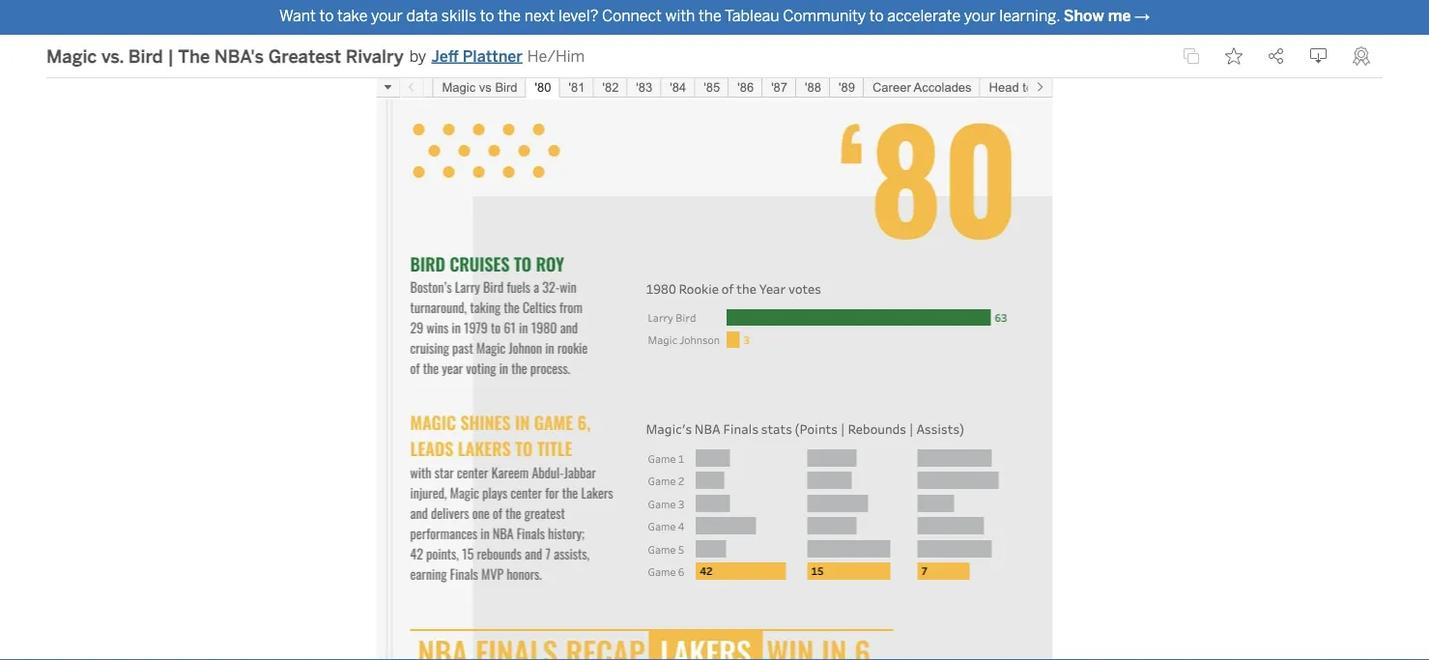 Task type: vqa. For each thing, say whether or not it's contained in the screenshot.
PUBLISH AS... button
no



Task type: locate. For each thing, give the bounding box(es) containing it.
your right the take
[[371, 6, 403, 25]]

your left the learning.
[[965, 6, 996, 25]]

he/him
[[528, 47, 585, 65]]

magic
[[46, 45, 97, 66]]

want
[[279, 6, 316, 25]]

0 horizontal spatial your
[[371, 6, 403, 25]]

the
[[498, 6, 521, 25], [699, 6, 722, 25]]

to left accelerate
[[870, 6, 884, 25]]

the right with
[[699, 6, 722, 25]]

1 horizontal spatial the
[[699, 6, 722, 25]]

1 to from the left
[[319, 6, 334, 25]]

1 horizontal spatial to
[[480, 6, 495, 25]]

disabled by author image
[[1183, 47, 1201, 65]]

show
[[1064, 6, 1105, 25]]

to
[[319, 6, 334, 25], [480, 6, 495, 25], [870, 6, 884, 25]]

community
[[783, 6, 866, 25]]

by
[[410, 47, 427, 65]]

to left the take
[[319, 6, 334, 25]]

take
[[337, 6, 368, 25]]

bird
[[128, 45, 163, 66]]

with
[[666, 6, 695, 25]]

2 horizontal spatial to
[[870, 6, 884, 25]]

tableau
[[725, 6, 780, 25]]

to right skills
[[480, 6, 495, 25]]

|
[[168, 45, 174, 66]]

me
[[1108, 6, 1131, 25]]

the left the next
[[498, 6, 521, 25]]

magic vs. bird | the nba's greatest rivalry by jeff plattner he/him
[[46, 45, 585, 66]]

0 horizontal spatial to
[[319, 6, 334, 25]]

data
[[406, 6, 438, 25]]

2 to from the left
[[480, 6, 495, 25]]

nominate for viz of the day image
[[1353, 46, 1371, 66]]

1 horizontal spatial your
[[965, 6, 996, 25]]

your
[[371, 6, 403, 25], [965, 6, 996, 25]]

0 horizontal spatial the
[[498, 6, 521, 25]]



Task type: describe. For each thing, give the bounding box(es) containing it.
→
[[1135, 6, 1150, 25]]

2 your from the left
[[965, 6, 996, 25]]

jeff
[[432, 47, 459, 65]]

the
[[178, 45, 210, 66]]

show me link
[[1064, 6, 1131, 25]]

1 your from the left
[[371, 6, 403, 25]]

next
[[525, 6, 555, 25]]

3 to from the left
[[870, 6, 884, 25]]

connect
[[602, 6, 662, 25]]

2 the from the left
[[699, 6, 722, 25]]

vs.
[[101, 45, 124, 66]]

jeff plattner link
[[432, 44, 523, 68]]

favorite button image
[[1226, 47, 1243, 65]]

level?
[[559, 6, 599, 25]]

skills
[[442, 6, 477, 25]]

greatest
[[268, 45, 341, 66]]

nba's
[[214, 45, 264, 66]]

rivalry
[[346, 45, 404, 66]]

want to take your data skills to the next level? connect with the tableau community to accelerate your learning. show me →
[[279, 6, 1150, 25]]

learning.
[[1000, 6, 1061, 25]]

accelerate
[[888, 6, 961, 25]]

plattner
[[463, 47, 523, 65]]

1 the from the left
[[498, 6, 521, 25]]



